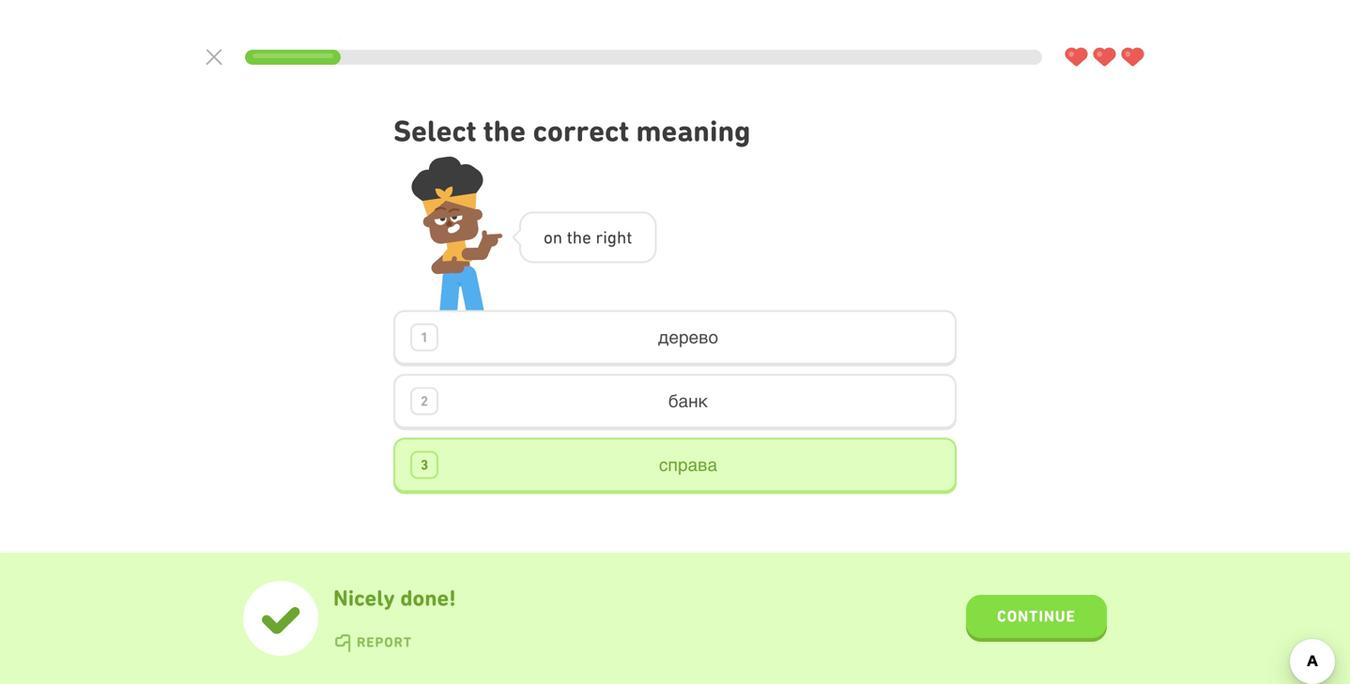 Task type: vqa. For each thing, say whether or not it's contained in the screenshot.
n
no



Task type: describe. For each thing, give the bounding box(es) containing it.
select
[[393, 114, 476, 148]]

on
[[544, 227, 563, 248]]

report button
[[333, 634, 412, 653]]

1
[[420, 329, 428, 346]]

the for select
[[483, 114, 526, 148]]

банк
[[668, 391, 708, 411]]

справа
[[659, 455, 717, 475]]

none radio containing банк
[[393, 374, 957, 431]]

дерево
[[658, 327, 718, 348]]

on the right
[[544, 227, 632, 248]]

nicely
[[333, 585, 395, 612]]

done!
[[400, 585, 456, 612]]

continue button
[[966, 595, 1107, 642]]



Task type: locate. For each thing, give the bounding box(es) containing it.
the for on
[[567, 227, 591, 248]]

progress bar
[[245, 50, 1042, 65]]

report
[[357, 634, 412, 651]]

None radio
[[393, 374, 957, 431]]

the
[[483, 114, 526, 148], [567, 227, 591, 248]]

3
[[420, 457, 428, 473]]

nicely done!
[[333, 585, 456, 612]]

the right on
[[567, 227, 591, 248]]

0 horizontal spatial the
[[483, 114, 526, 148]]

None radio
[[393, 310, 957, 367], [393, 438, 957, 494], [393, 310, 957, 367], [393, 438, 957, 494]]

1 horizontal spatial the
[[567, 227, 591, 248]]

meaning
[[636, 114, 751, 148]]

the right select
[[483, 114, 526, 148]]

0 vertical spatial the
[[483, 114, 526, 148]]

choice option group
[[393, 310, 957, 494]]

1 vertical spatial the
[[567, 227, 591, 248]]

2
[[420, 393, 428, 409]]

right
[[596, 227, 632, 248]]

select the correct meaning
[[393, 114, 751, 148]]

correct
[[533, 114, 629, 148]]

continue
[[997, 607, 1076, 626]]



